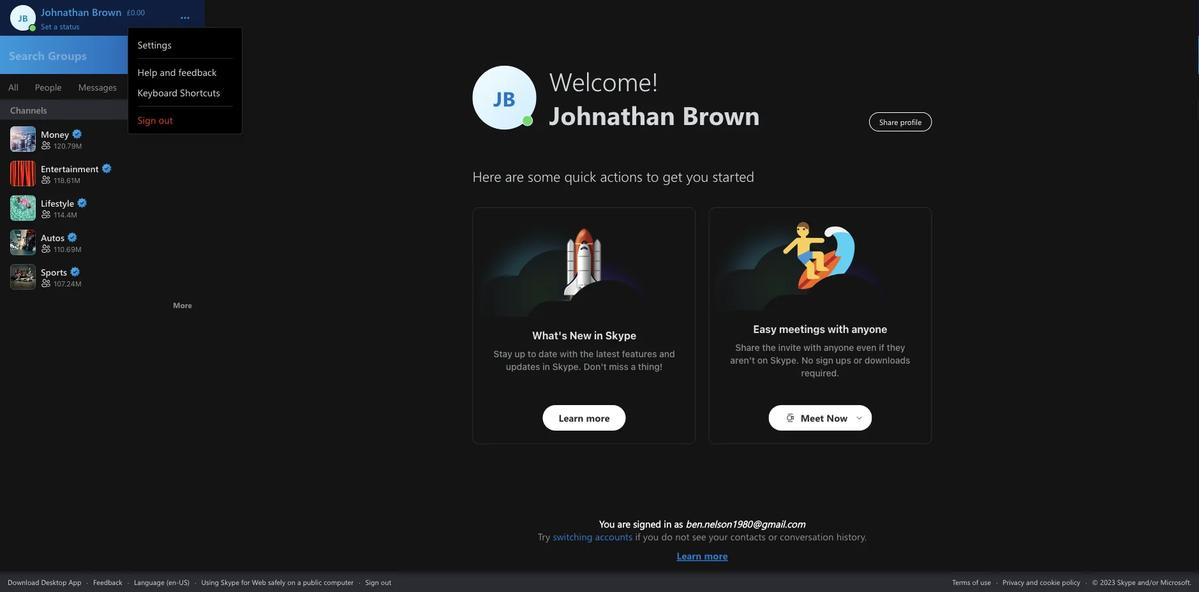 Task type: describe. For each thing, give the bounding box(es) containing it.
Search Groups text field
[[8, 47, 172, 63]]

privacy
[[1003, 577, 1025, 587]]

share
[[736, 342, 760, 353]]

computer
[[324, 577, 354, 587]]

safely
[[268, 577, 286, 587]]

share the invite with anyone even if they aren't on skype. no sign ups or downloads required.
[[730, 342, 913, 379]]

feedback link
[[93, 577, 122, 587]]

latest
[[596, 349, 620, 359]]

if inside try switching accounts if you do not see your contacts or conversation history. learn more
[[635, 530, 641, 543]]

of
[[973, 577, 979, 587]]

updates
[[506, 362, 540, 372]]

118.61m
[[54, 176, 80, 185]]

on inside share the invite with anyone even if they aren't on skype. no sign ups or downloads required.
[[758, 355, 768, 366]]

in inside stay up to date with the latest features and updates in skype. don't miss a thing!
[[543, 362, 550, 372]]

language
[[134, 577, 164, 587]]

try switching accounts if you do not see your contacts or conversation history. learn more
[[538, 530, 867, 562]]

miss
[[609, 362, 629, 372]]

using skype for web safely on a public computer
[[201, 577, 354, 587]]

do
[[662, 530, 673, 543]]

use
[[981, 577, 991, 587]]

what's
[[532, 330, 567, 342]]

a inside button
[[54, 21, 58, 31]]

set a status
[[41, 21, 80, 31]]

thing!
[[638, 362, 663, 372]]

more
[[704, 550, 728, 562]]

sign out
[[365, 577, 391, 587]]

as
[[674, 518, 683, 530]]

set a status button
[[41, 18, 167, 31]]

stay
[[494, 349, 512, 359]]

switching accounts link
[[553, 530, 633, 543]]

the inside stay up to date with the latest features and updates in skype. don't miss a thing!
[[580, 349, 594, 359]]

privacy and cookie policy link
[[1003, 577, 1081, 587]]

channels group
[[0, 100, 205, 317]]

110.69m
[[54, 245, 81, 254]]

easy
[[754, 323, 777, 335]]

sign
[[816, 355, 834, 366]]

easy meetings with anyone
[[754, 323, 888, 335]]

us)
[[179, 577, 190, 587]]

using
[[201, 577, 219, 587]]

ups
[[836, 355, 851, 366]]

conversation
[[780, 530, 834, 543]]

anyone inside share the invite with anyone even if they aren't on skype. no sign ups or downloads required.
[[824, 342, 854, 353]]

for
[[241, 577, 250, 587]]

privacy and cookie policy
[[1003, 577, 1081, 587]]

launch
[[546, 227, 576, 241]]

0 vertical spatial in
[[594, 330, 603, 342]]

language (en-us) link
[[134, 577, 190, 587]]

(en-
[[166, 577, 179, 587]]

download
[[8, 577, 39, 587]]

signed
[[633, 518, 661, 530]]

1 horizontal spatial a
[[297, 577, 301, 587]]

skype. inside share the invite with anyone even if they aren't on skype. no sign ups or downloads required.
[[770, 355, 799, 366]]

they
[[887, 342, 906, 353]]

107.24m
[[54, 280, 81, 288]]

new
[[570, 330, 592, 342]]

2 horizontal spatial with
[[828, 323, 849, 335]]

1 vertical spatial and
[[1026, 577, 1038, 587]]

app
[[69, 577, 81, 587]]

history.
[[837, 530, 867, 543]]



Task type: locate. For each thing, give the bounding box(es) containing it.
required.
[[801, 368, 840, 379]]

with up the no
[[804, 342, 822, 353]]

learn more link
[[538, 543, 867, 562]]

0 vertical spatial a
[[54, 21, 58, 31]]

0 horizontal spatial the
[[580, 349, 594, 359]]

invite
[[778, 342, 801, 353]]

a left public
[[297, 577, 301, 587]]

stay up to date with the latest features and updates in skype. don't miss a thing!
[[494, 349, 677, 372]]

anyone
[[852, 323, 888, 335], [824, 342, 854, 353]]

or
[[854, 355, 863, 366], [769, 530, 777, 543]]

with inside stay up to date with the latest features and updates in skype. don't miss a thing!
[[560, 349, 578, 359]]

0 vertical spatial if
[[879, 342, 885, 353]]

in right new
[[594, 330, 603, 342]]

0 horizontal spatial a
[[54, 21, 58, 31]]

cookie
[[1040, 577, 1060, 587]]

and up the thing!
[[659, 349, 675, 359]]

0 horizontal spatial with
[[560, 349, 578, 359]]

on down share
[[758, 355, 768, 366]]

skype. down the invite
[[770, 355, 799, 366]]

terms of use link
[[953, 577, 991, 587]]

2 vertical spatial in
[[664, 518, 672, 530]]

1 vertical spatial or
[[769, 530, 777, 543]]

desktop
[[41, 577, 67, 587]]

1 horizontal spatial if
[[879, 342, 885, 353]]

and inside stay up to date with the latest features and updates in skype. don't miss a thing!
[[659, 349, 675, 359]]

on
[[758, 355, 768, 366], [287, 577, 296, 587]]

2 vertical spatial a
[[297, 577, 301, 587]]

menu
[[129, 59, 242, 106]]

feedback
[[93, 577, 122, 587]]

with inside share the invite with anyone even if they aren't on skype. no sign ups or downloads required.
[[804, 342, 822, 353]]

set
[[41, 21, 52, 31]]

anyone up even
[[852, 323, 888, 335]]

if
[[879, 342, 885, 353], [635, 530, 641, 543]]

0 horizontal spatial and
[[659, 349, 675, 359]]

language (en-us)
[[134, 577, 190, 587]]

with
[[828, 323, 849, 335], [804, 342, 822, 353], [560, 349, 578, 359]]

sign
[[365, 577, 379, 587]]

features
[[622, 349, 657, 359]]

with right the date
[[560, 349, 578, 359]]

contacts
[[731, 530, 766, 543]]

1 horizontal spatial on
[[758, 355, 768, 366]]

you are signed in as
[[599, 518, 686, 530]]

sign out link
[[365, 577, 391, 587]]

web
[[252, 577, 266, 587]]

0 horizontal spatial or
[[769, 530, 777, 543]]

date
[[539, 349, 557, 359]]

0 horizontal spatial in
[[543, 362, 550, 372]]

1 vertical spatial if
[[635, 530, 641, 543]]

see
[[692, 530, 706, 543]]

to
[[528, 349, 536, 359]]

or inside try switching accounts if you do not see your contacts or conversation history. learn more
[[769, 530, 777, 543]]

the up don't on the bottom of page
[[580, 349, 594, 359]]

1 horizontal spatial or
[[854, 355, 863, 366]]

and left the cookie
[[1026, 577, 1038, 587]]

you
[[643, 530, 659, 543]]

a
[[54, 21, 58, 31], [631, 362, 636, 372], [297, 577, 301, 587]]

2 horizontal spatial a
[[631, 362, 636, 372]]

try
[[538, 530, 550, 543]]

the down easy
[[762, 342, 776, 353]]

with up ups
[[828, 323, 849, 335]]

if left the you
[[635, 530, 641, 543]]

0 horizontal spatial on
[[287, 577, 296, 587]]

skype left for
[[221, 577, 239, 587]]

terms
[[953, 577, 971, 587]]

or right ups
[[854, 355, 863, 366]]

120.79m
[[54, 142, 82, 150]]

accounts
[[595, 530, 633, 543]]

1 horizontal spatial skype
[[606, 330, 636, 342]]

1 vertical spatial anyone
[[824, 342, 854, 353]]

1 vertical spatial on
[[287, 577, 296, 587]]

policy
[[1062, 577, 1081, 587]]

and
[[659, 349, 675, 359], [1026, 577, 1038, 587]]

0 vertical spatial on
[[758, 355, 768, 366]]

1 vertical spatial skype
[[221, 577, 239, 587]]

skype. inside stay up to date with the latest features and updates in skype. don't miss a thing!
[[553, 362, 581, 372]]

114.4m
[[54, 211, 77, 219]]

if up downloads
[[879, 342, 885, 353]]

out
[[381, 577, 391, 587]]

tab list
[[0, 74, 205, 100]]

a right set
[[54, 21, 58, 31]]

don't
[[584, 362, 607, 372]]

list item
[[0, 100, 205, 121]]

0 vertical spatial anyone
[[852, 323, 888, 335]]

1 horizontal spatial and
[[1026, 577, 1038, 587]]

0 vertical spatial and
[[659, 349, 675, 359]]

switching
[[553, 530, 593, 543]]

are
[[618, 518, 631, 530]]

or right contacts
[[769, 530, 777, 543]]

1 horizontal spatial in
[[594, 330, 603, 342]]

your
[[709, 530, 728, 543]]

up
[[515, 349, 525, 359]]

2 horizontal spatial in
[[664, 518, 672, 530]]

in left as
[[664, 518, 672, 530]]

using skype for web safely on a public computer link
[[201, 577, 354, 587]]

the inside share the invite with anyone even if they aren't on skype. no sign ups or downloads required.
[[762, 342, 776, 353]]

skype.
[[770, 355, 799, 366], [553, 362, 581, 372]]

a inside stay up to date with the latest features and updates in skype. don't miss a thing!
[[631, 362, 636, 372]]

download desktop app
[[8, 577, 81, 587]]

status
[[60, 21, 80, 31]]

learn
[[677, 550, 702, 562]]

the
[[762, 342, 776, 353], [580, 349, 594, 359]]

0 vertical spatial skype
[[606, 330, 636, 342]]

skype up latest
[[606, 330, 636, 342]]

a down the features
[[631, 362, 636, 372]]

skype. down the date
[[553, 362, 581, 372]]

0 horizontal spatial skype.
[[553, 362, 581, 372]]

no
[[802, 355, 814, 366]]

if inside share the invite with anyone even if they aren't on skype. no sign ups or downloads required.
[[879, 342, 885, 353]]

1 vertical spatial a
[[631, 362, 636, 372]]

skype
[[606, 330, 636, 342], [221, 577, 239, 587]]

1 vertical spatial in
[[543, 362, 550, 372]]

in
[[594, 330, 603, 342], [543, 362, 550, 372], [664, 518, 672, 530]]

anyone up ups
[[824, 342, 854, 353]]

not
[[675, 530, 690, 543]]

what's new in skype
[[532, 330, 636, 342]]

0 horizontal spatial if
[[635, 530, 641, 543]]

aren't
[[730, 355, 755, 366]]

0 vertical spatial or
[[854, 355, 863, 366]]

mansurfer
[[782, 221, 828, 235]]

in down the date
[[543, 362, 550, 372]]

downloads
[[865, 355, 911, 366]]

download desktop app link
[[8, 577, 81, 587]]

even
[[857, 342, 877, 353]]

1 horizontal spatial the
[[762, 342, 776, 353]]

0 horizontal spatial skype
[[221, 577, 239, 587]]

meetings
[[779, 323, 825, 335]]

terms of use
[[953, 577, 991, 587]]

1 horizontal spatial with
[[804, 342, 822, 353]]

1 horizontal spatial skype.
[[770, 355, 799, 366]]

public
[[303, 577, 322, 587]]

you
[[599, 518, 615, 530]]

on right safely on the left of page
[[287, 577, 296, 587]]

or inside share the invite with anyone even if they aren't on skype. no sign ups or downloads required.
[[854, 355, 863, 366]]



Task type: vqa. For each thing, say whether or not it's contained in the screenshot.
'What's New in Skype'
yes



